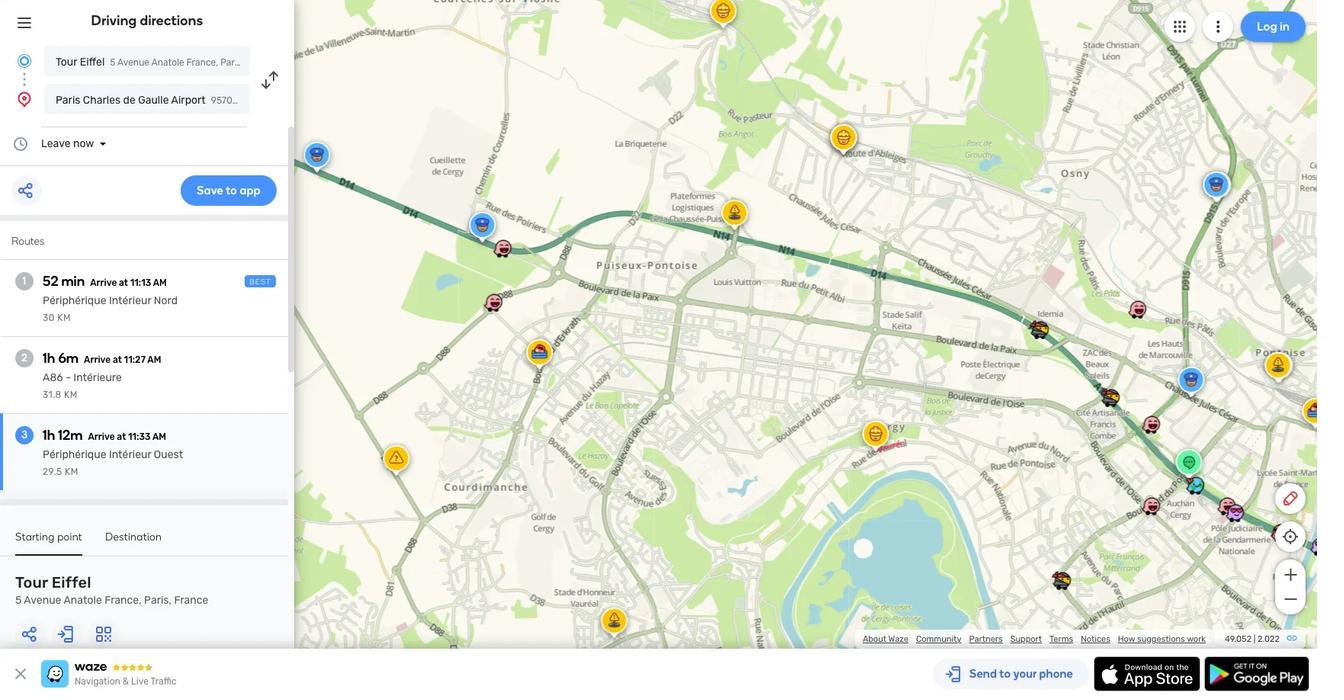 Task type: describe. For each thing, give the bounding box(es) containing it.
0 vertical spatial tour
[[56, 56, 77, 69]]

11:33
[[128, 431, 151, 442]]

live
[[131, 676, 149, 687]]

intérieure
[[73, 371, 122, 384]]

am for 12m
[[152, 431, 166, 442]]

about waze link
[[863, 634, 909, 644]]

31.8
[[43, 390, 61, 400]]

11:13
[[130, 277, 151, 288]]

0 vertical spatial france
[[246, 57, 276, 68]]

notices link
[[1081, 634, 1111, 644]]

1 vertical spatial eiffel
[[52, 573, 91, 592]]

arrive for 52 min
[[90, 277, 117, 288]]

|
[[1254, 634, 1256, 644]]

1 vertical spatial tour eiffel 5 avenue anatole france, paris, france
[[15, 573, 208, 607]]

1h 6m arrive at 11:27 am
[[43, 350, 161, 367]]

best
[[249, 277, 271, 287]]

1 vertical spatial france,
[[105, 594, 142, 607]]

how suggestions work link
[[1118, 634, 1206, 644]]

0 vertical spatial avenue
[[117, 57, 149, 68]]

zoom out image
[[1281, 590, 1300, 608]]

routes
[[11, 235, 44, 248]]

52
[[43, 273, 58, 290]]

0 vertical spatial tour eiffel 5 avenue anatole france, paris, france
[[56, 56, 276, 69]]

1 horizontal spatial anatole
[[151, 57, 184, 68]]

0 vertical spatial 5
[[110, 57, 115, 68]]

about
[[863, 634, 887, 644]]

intérieur for 1h 12m
[[109, 448, 151, 461]]

arrive for 1h 6m
[[84, 354, 111, 365]]

starting point
[[15, 531, 82, 544]]

gaulle
[[138, 94, 169, 107]]

2
[[21, 351, 27, 364]]

traffic
[[151, 676, 176, 687]]

1
[[23, 274, 26, 287]]

nord
[[154, 294, 178, 307]]

paris charles de gaulle airport
[[56, 94, 206, 107]]

how
[[1118, 634, 1135, 644]]

périphérique intérieur nord 30 km
[[43, 294, 178, 323]]

am for min
[[153, 277, 167, 288]]

waze
[[889, 634, 909, 644]]

km for min
[[57, 313, 71, 323]]

now
[[73, 137, 94, 150]]

zoom in image
[[1281, 566, 1300, 584]]

paris charles de gaulle airport button
[[44, 84, 250, 114]]

leave now
[[41, 137, 94, 150]]

directions
[[140, 12, 203, 29]]

charles
[[83, 94, 121, 107]]

0 horizontal spatial 5
[[15, 594, 22, 607]]

navigation
[[75, 676, 120, 687]]

x image
[[11, 665, 30, 683]]

0 horizontal spatial paris,
[[144, 594, 172, 607]]

terms link
[[1050, 634, 1073, 644]]

29.5
[[43, 467, 62, 477]]

at for min
[[119, 277, 128, 288]]

&
[[123, 676, 129, 687]]

49.052 | 2.022
[[1225, 634, 1280, 644]]

arrive for 1h 12m
[[88, 431, 115, 442]]

clock image
[[11, 135, 30, 153]]

-
[[66, 371, 71, 384]]

min
[[61, 273, 85, 290]]

6m
[[58, 350, 79, 367]]



Task type: locate. For each thing, give the bounding box(es) containing it.
anatole up gaulle
[[151, 57, 184, 68]]

2 vertical spatial at
[[117, 431, 126, 442]]

a86
[[43, 371, 63, 384]]

1h left '12m'
[[43, 427, 55, 444]]

leave
[[41, 137, 71, 150]]

km inside "périphérique intérieur ouest 29.5 km"
[[65, 467, 78, 477]]

arrive inside "1h 12m arrive at 11:33 am"
[[88, 431, 115, 442]]

1 vertical spatial paris,
[[144, 594, 172, 607]]

arrive
[[90, 277, 117, 288], [84, 354, 111, 365], [88, 431, 115, 442]]

notices
[[1081, 634, 1111, 644]]

périphérique for 12m
[[43, 448, 106, 461]]

am up nord
[[153, 277, 167, 288]]

about waze community partners support terms notices how suggestions work
[[863, 634, 1206, 644]]

12m
[[58, 427, 83, 444]]

suggestions
[[1137, 634, 1185, 644]]

intérieur inside "périphérique intérieur ouest 29.5 km"
[[109, 448, 151, 461]]

1 vertical spatial tour
[[15, 573, 48, 592]]

at left 11:27
[[113, 354, 122, 365]]

at inside 1h 6m arrive at 11:27 am
[[113, 354, 122, 365]]

am inside "1h 12m arrive at 11:33 am"
[[152, 431, 166, 442]]

tour
[[56, 56, 77, 69], [15, 573, 48, 592]]

tour eiffel 5 avenue anatole france, paris, france down 'destination' button
[[15, 573, 208, 607]]

1h
[[43, 350, 55, 367], [43, 427, 55, 444]]

0 vertical spatial paris,
[[220, 57, 244, 68]]

0 vertical spatial am
[[153, 277, 167, 288]]

starting point button
[[15, 531, 82, 556]]

1 vertical spatial 1h
[[43, 427, 55, 444]]

km for 12m
[[65, 467, 78, 477]]

0 vertical spatial km
[[57, 313, 71, 323]]

starting
[[15, 531, 55, 544]]

driving
[[91, 12, 137, 29]]

0 vertical spatial eiffel
[[80, 56, 105, 69]]

0 vertical spatial périphérique
[[43, 294, 106, 307]]

1h left '6m' at the bottom left of page
[[43, 350, 55, 367]]

0 horizontal spatial france
[[174, 594, 208, 607]]

community link
[[916, 634, 962, 644]]

at for 12m
[[117, 431, 126, 442]]

périphérique intérieur ouest 29.5 km
[[43, 448, 183, 477]]

1 vertical spatial am
[[147, 354, 161, 365]]

périphérique inside 'périphérique intérieur nord 30 km'
[[43, 294, 106, 307]]

at left 11:33
[[117, 431, 126, 442]]

périphérique inside "périphérique intérieur ouest 29.5 km"
[[43, 448, 106, 461]]

tour down starting point "button"
[[15, 573, 48, 592]]

avenue
[[117, 57, 149, 68], [24, 594, 61, 607]]

am inside 1h 6m arrive at 11:27 am
[[147, 354, 161, 365]]

périphérique down min
[[43, 294, 106, 307]]

support link
[[1011, 634, 1042, 644]]

arrive up 'périphérique intérieur nord 30 km'
[[90, 277, 117, 288]]

2 vertical spatial km
[[65, 467, 78, 477]]

2 vertical spatial arrive
[[88, 431, 115, 442]]

1 vertical spatial avenue
[[24, 594, 61, 607]]

community
[[916, 634, 962, 644]]

1 horizontal spatial avenue
[[117, 57, 149, 68]]

1 vertical spatial intérieur
[[109, 448, 151, 461]]

5 up charles
[[110, 57, 115, 68]]

tour up paris
[[56, 56, 77, 69]]

am right 11:27
[[147, 354, 161, 365]]

partners link
[[969, 634, 1003, 644]]

eiffel down starting point "button"
[[52, 573, 91, 592]]

5
[[110, 57, 115, 68], [15, 594, 22, 607]]

a86 - intérieure 31.8 km
[[43, 371, 122, 400]]

am for 6m
[[147, 354, 161, 365]]

1 vertical spatial anatole
[[64, 594, 102, 607]]

1h 12m arrive at 11:33 am
[[43, 427, 166, 444]]

am
[[153, 277, 167, 288], [147, 354, 161, 365], [152, 431, 166, 442]]

1 vertical spatial km
[[64, 390, 78, 400]]

support
[[1011, 634, 1042, 644]]

km inside a86 - intérieure 31.8 km
[[64, 390, 78, 400]]

paris
[[56, 94, 80, 107]]

3
[[21, 428, 28, 441]]

arrive inside 52 min arrive at 11:13 am
[[90, 277, 117, 288]]

0 vertical spatial arrive
[[90, 277, 117, 288]]

2.022
[[1258, 634, 1280, 644]]

driving directions
[[91, 12, 203, 29]]

work
[[1187, 634, 1206, 644]]

2 1h from the top
[[43, 427, 55, 444]]

eiffel up charles
[[80, 56, 105, 69]]

eiffel
[[80, 56, 105, 69], [52, 573, 91, 592]]

destination button
[[105, 531, 162, 554]]

1 intérieur from the top
[[109, 294, 151, 307]]

intérieur inside 'périphérique intérieur nord 30 km'
[[109, 294, 151, 307]]

am inside 52 min arrive at 11:13 am
[[153, 277, 167, 288]]

km right '30'
[[57, 313, 71, 323]]

1 vertical spatial périphérique
[[43, 448, 106, 461]]

0 vertical spatial 1h
[[43, 350, 55, 367]]

navigation & live traffic
[[75, 676, 176, 687]]

current location image
[[15, 52, 34, 70]]

1 horizontal spatial tour
[[56, 56, 77, 69]]

km for 6m
[[64, 390, 78, 400]]

intérieur
[[109, 294, 151, 307], [109, 448, 151, 461]]

2 vertical spatial am
[[152, 431, 166, 442]]

km down -
[[64, 390, 78, 400]]

terms
[[1050, 634, 1073, 644]]

destination
[[105, 531, 162, 544]]

km
[[57, 313, 71, 323], [64, 390, 78, 400], [65, 467, 78, 477]]

intérieur down 11:13 at the left
[[109, 294, 151, 307]]

0 vertical spatial at
[[119, 277, 128, 288]]

ouest
[[154, 448, 183, 461]]

1 horizontal spatial france,
[[187, 57, 218, 68]]

arrive inside 1h 6m arrive at 11:27 am
[[84, 354, 111, 365]]

1 horizontal spatial france
[[246, 57, 276, 68]]

point
[[57, 531, 82, 544]]

périphérique for min
[[43, 294, 106, 307]]

france, down 'destination' button
[[105, 594, 142, 607]]

am right 11:33
[[152, 431, 166, 442]]

11:27
[[124, 354, 146, 365]]

0 horizontal spatial tour
[[15, 573, 48, 592]]

2 périphérique from the top
[[43, 448, 106, 461]]

france,
[[187, 57, 218, 68], [105, 594, 142, 607]]

1 vertical spatial france
[[174, 594, 208, 607]]

périphérique down '12m'
[[43, 448, 106, 461]]

1 horizontal spatial 5
[[110, 57, 115, 68]]

anatole
[[151, 57, 184, 68], [64, 594, 102, 607]]

0 horizontal spatial avenue
[[24, 594, 61, 607]]

de
[[123, 94, 136, 107]]

1h for 1h 6m
[[43, 350, 55, 367]]

0 horizontal spatial france,
[[105, 594, 142, 607]]

at for 6m
[[113, 354, 122, 365]]

location image
[[15, 90, 34, 108]]

pencil image
[[1281, 489, 1300, 508]]

link image
[[1286, 632, 1298, 644]]

at inside "1h 12m arrive at 11:33 am"
[[117, 431, 126, 442]]

0 vertical spatial intérieur
[[109, 294, 151, 307]]

2 intérieur from the top
[[109, 448, 151, 461]]

30
[[43, 313, 55, 323]]

paris,
[[220, 57, 244, 68], [144, 594, 172, 607]]

1 1h from the top
[[43, 350, 55, 367]]

1 périphérique from the top
[[43, 294, 106, 307]]

1 vertical spatial 5
[[15, 594, 22, 607]]

anatole down point
[[64, 594, 102, 607]]

avenue up paris charles de gaulle airport
[[117, 57, 149, 68]]

5 down starting point "button"
[[15, 594, 22, 607]]

52 min arrive at 11:13 am
[[43, 273, 167, 290]]

airport
[[171, 94, 206, 107]]

france, up airport
[[187, 57, 218, 68]]

km right 29.5
[[65, 467, 78, 477]]

tour eiffel 5 avenue anatole france, paris, france up gaulle
[[56, 56, 276, 69]]

france
[[246, 57, 276, 68], [174, 594, 208, 607]]

at
[[119, 277, 128, 288], [113, 354, 122, 365], [117, 431, 126, 442]]

0 vertical spatial france,
[[187, 57, 218, 68]]

at left 11:13 at the left
[[119, 277, 128, 288]]

périphérique
[[43, 294, 106, 307], [43, 448, 106, 461]]

tour eiffel 5 avenue anatole france, paris, france
[[56, 56, 276, 69], [15, 573, 208, 607]]

at inside 52 min arrive at 11:13 am
[[119, 277, 128, 288]]

0 horizontal spatial anatole
[[64, 594, 102, 607]]

arrive up intérieure
[[84, 354, 111, 365]]

1h for 1h 12m
[[43, 427, 55, 444]]

1 vertical spatial arrive
[[84, 354, 111, 365]]

49.052
[[1225, 634, 1252, 644]]

1 horizontal spatial paris,
[[220, 57, 244, 68]]

arrive up "périphérique intérieur ouest 29.5 km"
[[88, 431, 115, 442]]

avenue down starting point "button"
[[24, 594, 61, 607]]

partners
[[969, 634, 1003, 644]]

intérieur for 52 min
[[109, 294, 151, 307]]

intérieur down 11:33
[[109, 448, 151, 461]]

0 vertical spatial anatole
[[151, 57, 184, 68]]

1 vertical spatial at
[[113, 354, 122, 365]]

km inside 'périphérique intérieur nord 30 km'
[[57, 313, 71, 323]]



Task type: vqa. For each thing, say whether or not it's contained in the screenshot.
top Intérieur
yes



